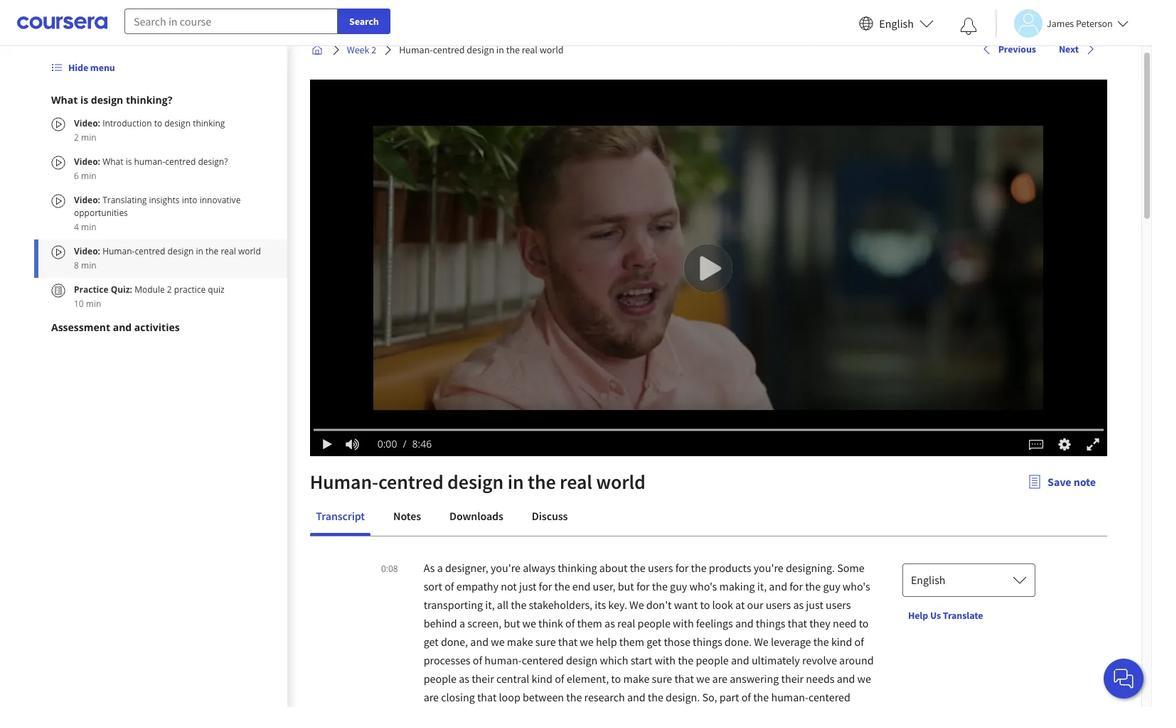 Task type: locate. For each thing, give the bounding box(es) containing it.
people
[[638, 617, 671, 631], [696, 654, 729, 668], [424, 672, 457, 687]]

0 horizontal spatial get
[[424, 635, 439, 650]]

as up leverage
[[794, 598, 804, 613]]

people down don't
[[638, 617, 671, 631]]

thinking up end
[[558, 561, 597, 576]]

1 guy from the left
[[670, 580, 688, 594]]

for down always on the left bottom of the page
[[539, 580, 552, 594]]

0 vertical spatial thinking
[[193, 117, 225, 129]]

hide menu
[[68, 61, 115, 74]]

discuss button
[[526, 499, 573, 534]]

2 horizontal spatial human-
[[399, 43, 433, 56]]

of right sort
[[445, 580, 454, 594]]

1 vertical spatial make
[[624, 672, 650, 687]]

3 video: from the top
[[74, 194, 103, 206]]

0 horizontal spatial human-
[[134, 156, 165, 168]]

as inside but we think of them as real people with feelings and things that they need to get done,
[[605, 617, 615, 631]]

1 horizontal spatial centered
[[809, 691, 851, 705]]

1 horizontal spatial thinking
[[558, 561, 597, 576]]

1 vertical spatial english
[[911, 573, 946, 588]]

1 video: from the top
[[74, 117, 100, 129]]

video: what is human-centred design? 6 min
[[74, 156, 228, 182]]

1 vertical spatial human-
[[485, 654, 522, 668]]

1 vertical spatial just
[[806, 598, 824, 613]]

you're up not
[[491, 561, 521, 576]]

of right part
[[742, 691, 751, 705]]

human- down 'video: introduction to design thinking 2 min'
[[134, 156, 165, 168]]

0 vertical spatial what
[[51, 93, 78, 107]]

1 get from the left
[[424, 635, 439, 650]]

insights
[[149, 194, 180, 206]]

human- inside video: what is human-centred design? 6 min
[[134, 156, 165, 168]]

1 vertical spatial thinking
[[558, 561, 597, 576]]

a inside we don't want to look at our users as just users behind a screen,
[[460, 617, 465, 631]]

guy inside and for the guy who's transporting it,
[[824, 580, 841, 594]]

0 vertical spatial world
[[540, 43, 564, 56]]

0 horizontal spatial what
[[51, 93, 78, 107]]

to inside we don't want to look at our users as just users behind a screen,
[[700, 598, 710, 613]]

1 horizontal spatial is
[[126, 156, 132, 168]]

1 vertical spatial things
[[693, 635, 723, 650]]

min down practice
[[86, 298, 101, 310]]

design?
[[198, 156, 228, 168]]

we for don't
[[630, 598, 644, 613]]

0 horizontal spatial it,
[[485, 598, 495, 613]]

1 horizontal spatial a
[[460, 617, 465, 631]]

0 horizontal spatial people
[[424, 672, 457, 687]]

1 vertical spatial world
[[238, 245, 261, 258]]

guy up want
[[670, 580, 688, 594]]

we right done. in the right of the page
[[754, 635, 769, 650]]

1 vertical spatial 2
[[74, 132, 79, 144]]

what down hide
[[51, 93, 78, 107]]

users right our
[[766, 598, 791, 613]]

1 vertical spatial people
[[696, 654, 729, 668]]

practice quiz: module 2 practice quiz 10 min
[[74, 284, 225, 310]]

of up around in the right bottom of the page
[[855, 635, 864, 650]]

1 horizontal spatial sure
[[652, 672, 673, 687]]

video: inside 'video: introduction to design thinking 2 min'
[[74, 117, 100, 129]]

video: inside video: what is human-centred design? 6 min
[[74, 156, 100, 168]]

0 vertical spatial human-
[[134, 156, 165, 168]]

it, left all
[[485, 598, 495, 613]]

1 horizontal spatial world
[[540, 43, 564, 56]]

practice
[[74, 284, 109, 296]]

0 horizontal spatial world
[[238, 245, 261, 258]]

1 horizontal spatial guy
[[824, 580, 841, 594]]

1 horizontal spatial just
[[806, 598, 824, 613]]

0 horizontal spatial as
[[459, 672, 470, 687]]

week 2
[[347, 43, 377, 56]]

just up they
[[806, 598, 824, 613]]

0 horizontal spatial make
[[507, 635, 533, 650]]

of up are closing that loop between the research and the design. 'button'
[[555, 672, 565, 687]]

1 vertical spatial are
[[424, 691, 439, 705]]

that up leverage
[[788, 617, 808, 631]]

search
[[349, 15, 379, 28]]

and down designing.
[[769, 580, 788, 594]]

0 horizontal spatial but
[[504, 617, 520, 631]]

what inside video: what is human-centred design? 6 min
[[103, 156, 123, 168]]

1 vertical spatial as
[[605, 617, 615, 631]]

their left central
[[472, 672, 494, 687]]

are up part
[[713, 672, 728, 687]]

we left think
[[523, 617, 536, 631]]

who's for and for the guy who's transporting it,
[[843, 580, 871, 594]]

2 their from the left
[[782, 672, 804, 687]]

all
[[497, 598, 509, 613]]

home image
[[311, 44, 323, 55]]

we
[[630, 598, 644, 613], [754, 635, 769, 650]]

we inside we leverage the kind of processes of human-centered design which start with
[[754, 635, 769, 650]]

1 vertical spatial what
[[103, 156, 123, 168]]

2 vertical spatial as
[[459, 672, 470, 687]]

4 video: from the top
[[74, 245, 100, 258]]

kind inside the people and ultimately revolve around people as their central kind of element,
[[532, 672, 553, 687]]

human-
[[399, 43, 433, 56], [103, 245, 135, 258], [310, 470, 378, 495]]

2 vertical spatial world
[[596, 470, 646, 495]]

0 vertical spatial with
[[673, 617, 694, 631]]

1 horizontal spatial are
[[713, 672, 728, 687]]

1 horizontal spatial as
[[605, 617, 615, 631]]

centered inside so, part of the human-centered
[[809, 691, 851, 705]]

that up 'design.'
[[675, 672, 694, 687]]

english inside popup button
[[911, 573, 946, 588]]

those
[[664, 635, 691, 650]]

0 vertical spatial a
[[437, 561, 443, 576]]

4
[[74, 221, 79, 233]]

translating insights into innovative opportunities
[[74, 194, 241, 219]]

1 horizontal spatial human-
[[485, 654, 522, 668]]

1 vertical spatial sure
[[652, 672, 673, 687]]

things down feelings
[[693, 635, 723, 650]]

human-
[[134, 156, 165, 168], [485, 654, 522, 668], [772, 691, 809, 705]]

we down around in the right bottom of the page
[[858, 672, 872, 687]]

you're up the 'making'
[[754, 561, 784, 576]]

video:
[[74, 117, 100, 129], [74, 156, 100, 168], [74, 194, 103, 206], [74, 245, 100, 258]]

1 horizontal spatial you're
[[754, 561, 784, 576]]

1 vertical spatial is
[[126, 156, 132, 168]]

and for the guy who's transporting it, button
[[424, 580, 871, 613]]

2 vertical spatial human-
[[310, 470, 378, 495]]

1 vertical spatial in
[[196, 245, 203, 258]]

human- inside so, part of the human-centered
[[772, 691, 809, 705]]

a up "done,"
[[460, 617, 465, 631]]

human- right week 2
[[399, 43, 433, 56]]

a
[[437, 561, 443, 576], [460, 617, 465, 631]]

to left look
[[700, 598, 710, 613]]

min down what is design thinking?
[[81, 132, 96, 144]]

is down 'hide menu' button
[[80, 93, 88, 107]]

just
[[519, 580, 537, 594], [806, 598, 824, 613]]

are left closing
[[424, 691, 439, 705]]

james peterson button
[[996, 9, 1129, 37]]

help
[[596, 635, 617, 650]]

we leverage the kind of processes of human-centered design which start with button
[[424, 635, 864, 668]]

2 guy from the left
[[824, 580, 841, 594]]

video: up the 8 in the left of the page
[[74, 245, 100, 258]]

what is design thinking? button
[[51, 93, 270, 107]]

2 who's from the left
[[843, 580, 871, 594]]

we left help
[[580, 635, 594, 650]]

is
[[80, 93, 88, 107], [126, 156, 132, 168]]

but down all
[[504, 617, 520, 631]]

done.
[[725, 635, 752, 650]]

in
[[497, 43, 504, 56], [196, 245, 203, 258], [508, 470, 524, 495]]

2 horizontal spatial human-
[[772, 691, 809, 705]]

transporting
[[424, 598, 483, 613]]

video: down what is design thinking?
[[74, 117, 100, 129]]

as up closing
[[459, 672, 470, 687]]

2 horizontal spatial 2
[[372, 43, 377, 56]]

into
[[182, 194, 197, 206]]

design inside we leverage the kind of processes of human-centered design which start with
[[566, 654, 598, 668]]

with down want
[[673, 617, 694, 631]]

who's up want
[[690, 580, 717, 594]]

sure down think
[[536, 635, 556, 650]]

that inside but we think of them as real people with feelings and things that they need to get done,
[[788, 617, 808, 631]]

world
[[540, 43, 564, 56], [238, 245, 261, 258], [596, 470, 646, 495]]

video: for video: what is human-centred design? 6 min
[[74, 156, 100, 168]]

8 minutes 46 seconds element
[[412, 437, 432, 451]]

guy
[[670, 580, 688, 594], [824, 580, 841, 594]]

centered inside we leverage the kind of processes of human-centered design which start with
[[522, 654, 564, 668]]

0 horizontal spatial just
[[519, 580, 537, 594]]

people down processes
[[424, 672, 457, 687]]

0 vertical spatial things
[[756, 617, 786, 631]]

who's inside and for the guy who's transporting it,
[[843, 580, 871, 594]]

1 vertical spatial but
[[504, 617, 520, 631]]

but we think of them as real people with feelings and things that they need to get done,
[[424, 617, 869, 650]]

1 horizontal spatial it,
[[758, 580, 767, 594]]

0 horizontal spatial a
[[437, 561, 443, 576]]

their inside the people and ultimately revolve around people as their central kind of element,
[[472, 672, 494, 687]]

it, inside and for the guy who's transporting it,
[[485, 598, 495, 613]]

next
[[1059, 43, 1079, 56]]

them inside but we think of them as real people with feelings and things that they need to get done,
[[577, 617, 603, 631]]

video: up opportunities
[[74, 194, 103, 206]]

0 horizontal spatial human-
[[103, 245, 135, 258]]

week
[[347, 43, 370, 56]]

of
[[445, 580, 454, 594], [566, 617, 575, 631], [855, 635, 864, 650], [473, 654, 482, 668], [555, 672, 565, 687], [742, 691, 751, 705]]

2 right module
[[167, 284, 172, 296]]

notes button
[[387, 499, 426, 534]]

get down behind
[[424, 635, 439, 650]]

that
[[788, 617, 808, 631], [558, 635, 578, 650], [675, 672, 694, 687], [477, 691, 497, 705]]

2 video: from the top
[[74, 156, 100, 168]]

thinking?
[[126, 93, 172, 107]]

you're
[[491, 561, 521, 576], [754, 561, 784, 576]]

quiz:
[[111, 284, 132, 296]]

video: up 6
[[74, 156, 100, 168]]

with
[[673, 617, 694, 631], [655, 654, 676, 668]]

of right think
[[566, 617, 575, 631]]

0 vertical spatial 2
[[372, 43, 377, 56]]

for down designing.
[[790, 580, 803, 594]]

we don't want to look at our users as just users behind a screen,
[[424, 598, 851, 631]]

2 horizontal spatial in
[[508, 470, 524, 495]]

users up and for the guy who's transporting it, button
[[648, 561, 673, 576]]

part
[[720, 691, 740, 705]]

of inside so, part of the human-centered
[[742, 691, 751, 705]]

their
[[472, 672, 494, 687], [782, 672, 804, 687]]

2 vertical spatial human-
[[772, 691, 809, 705]]

2 horizontal spatial people
[[696, 654, 729, 668]]

1 horizontal spatial what
[[103, 156, 123, 168]]

2 get from the left
[[647, 635, 662, 650]]

centered up central
[[522, 654, 564, 668]]

sure down start
[[652, 672, 673, 687]]

who's for but for the guy who's making it,
[[690, 580, 717, 594]]

but
[[618, 580, 634, 594], [504, 617, 520, 631]]

0 vertical spatial them
[[577, 617, 603, 631]]

make inside to make sure that we are answering their needs and we are closing that loop between the research and the design.
[[624, 672, 650, 687]]

min inside 'video: introduction to design thinking 2 min'
[[81, 132, 96, 144]]

centred
[[433, 43, 465, 56], [165, 156, 196, 168], [135, 245, 165, 258], [378, 470, 444, 495]]

guy down some on the bottom right of page
[[824, 580, 841, 594]]

transcript button
[[310, 499, 370, 534]]

1 vertical spatial kind
[[532, 672, 553, 687]]

Search in course text field
[[125, 9, 338, 34]]

so,
[[703, 691, 718, 705]]

and inside dropdown button
[[113, 321, 132, 334]]

and up to make sure that we are answering their needs and we button
[[731, 654, 750, 668]]

min right 6
[[81, 170, 96, 182]]

thinking inside 'video: introduction to design thinking 2 min'
[[193, 117, 225, 129]]

0 horizontal spatial 2
[[74, 132, 79, 144]]

0 vertical spatial make
[[507, 635, 533, 650]]

always
[[523, 561, 556, 576]]

but for the guy who's making it,
[[618, 580, 769, 594]]

want
[[674, 598, 698, 613]]

centered down needs
[[809, 691, 851, 705]]

notes
[[393, 509, 421, 524]]

users
[[648, 561, 673, 576], [766, 598, 791, 613], [826, 598, 851, 613]]

their down ultimately
[[782, 672, 804, 687]]

thinking
[[193, 117, 225, 129], [558, 561, 597, 576]]

just right not
[[519, 580, 537, 594]]

kind down need
[[832, 635, 853, 650]]

and left activities
[[113, 321, 132, 334]]

1 horizontal spatial their
[[782, 672, 804, 687]]

video: inside the video: human-centred design in the real world 8 min
[[74, 245, 100, 258]]

2 up 6
[[74, 132, 79, 144]]

human- up quiz:
[[103, 245, 135, 258]]

what up translating
[[103, 156, 123, 168]]

sure
[[536, 635, 556, 650], [652, 672, 673, 687]]

things down our
[[756, 617, 786, 631]]

we inside but we think of them as real people with feelings and things that they need to get done,
[[523, 617, 536, 631]]

1 who's from the left
[[690, 580, 717, 594]]

in inside the video: human-centred design in the real world 8 min
[[196, 245, 203, 258]]

and down at
[[736, 617, 754, 631]]

but down as a designer, you're always thinking about the users for the products you're designing.
[[618, 580, 634, 594]]

assessment and activities button
[[51, 321, 270, 335]]

kind up between
[[532, 672, 553, 687]]

0 vertical spatial human-
[[399, 43, 433, 56]]

0 vertical spatial kind
[[832, 635, 853, 650]]

0 vertical spatial is
[[80, 93, 88, 107]]

a right as
[[437, 561, 443, 576]]

human- inside the video: human-centred design in the real world 8 min
[[103, 245, 135, 258]]

0 vertical spatial as
[[794, 598, 804, 613]]

to down which
[[611, 672, 621, 687]]

assessment and activities
[[51, 321, 180, 334]]

so, part of the human-centered
[[424, 691, 851, 708]]

human- up central
[[485, 654, 522, 668]]

human- up transcript
[[310, 470, 378, 495]]

min inside video: what is human-centred design? 6 min
[[81, 170, 96, 182]]

0 vertical spatial sure
[[536, 635, 556, 650]]

0 vertical spatial just
[[519, 580, 537, 594]]

it,
[[758, 580, 767, 594], [485, 598, 495, 613]]

min right the 8 in the left of the page
[[81, 260, 96, 272]]

thinking up design?
[[193, 117, 225, 129]]

make down start
[[624, 672, 650, 687]]

its
[[595, 598, 606, 613]]

0 vertical spatial centered
[[522, 654, 564, 668]]

0 minutes 0 seconds element
[[378, 437, 397, 451]]

people down done. in the right of the page
[[696, 654, 729, 668]]

1 vertical spatial human-
[[103, 245, 135, 258]]

1 horizontal spatial kind
[[832, 635, 853, 650]]

video: for video: human-centred design in the real world 8 min
[[74, 245, 100, 258]]

6
[[74, 170, 79, 182]]

to
[[154, 117, 162, 129], [700, 598, 710, 613], [859, 617, 869, 631], [611, 672, 621, 687]]

make up central
[[507, 635, 533, 650]]

get
[[424, 635, 439, 650], [647, 635, 662, 650]]

we for leverage
[[754, 635, 769, 650]]

design inside 'video: introduction to design thinking 2 min'
[[165, 117, 191, 129]]

1 horizontal spatial get
[[647, 635, 662, 650]]

1 their from the left
[[472, 672, 494, 687]]

1 vertical spatial them
[[620, 635, 645, 650]]

1 horizontal spatial 2
[[167, 284, 172, 296]]

human- down needs
[[772, 691, 809, 705]]

it, up our
[[758, 580, 767, 594]]

all the stakeholders, its key. button
[[497, 598, 630, 613]]

downloads
[[449, 509, 503, 524]]

sort
[[424, 580, 443, 594]]

real inside the video: human-centred design in the real world 8 min
[[221, 245, 236, 258]]

but we think of them as real people with feelings and things that they need to get done, button
[[424, 617, 869, 650]]

centered
[[522, 654, 564, 668], [809, 691, 851, 705]]

as up and we make sure that we help them get those things done.
[[605, 617, 615, 631]]

the inside so, part of the human-centered
[[754, 691, 769, 705]]

ultimately
[[752, 654, 800, 668]]

the inside the video: human-centred design in the real world 8 min
[[206, 245, 219, 258]]

with down the those
[[655, 654, 676, 668]]

0 horizontal spatial kind
[[532, 672, 553, 687]]

0 horizontal spatial centered
[[522, 654, 564, 668]]

innovative
[[200, 194, 241, 206]]

1 horizontal spatial we
[[754, 635, 769, 650]]

who's down some on the bottom right of page
[[843, 580, 871, 594]]

1 vertical spatial we
[[754, 635, 769, 650]]

is down 'video: introduction to design thinking 2 min'
[[126, 156, 132, 168]]

centred inside the video: human-centred design in the real world 8 min
[[135, 245, 165, 258]]

users up need
[[826, 598, 851, 613]]

0 horizontal spatial is
[[80, 93, 88, 107]]

designer,
[[445, 561, 489, 576]]

english button
[[854, 0, 940, 46]]

to right need
[[859, 617, 869, 631]]

kind inside we leverage the kind of processes of human-centered design which start with
[[832, 635, 853, 650]]

just inside we don't want to look at our users as just users behind a screen,
[[806, 598, 824, 613]]

is inside video: what is human-centred design? 6 min
[[126, 156, 132, 168]]

1 horizontal spatial them
[[620, 635, 645, 650]]

the inside the people and ultimately revolve around people as their central kind of element,
[[678, 654, 694, 668]]

1 vertical spatial it,
[[485, 598, 495, 613]]

to inside but we think of them as real people with feelings and things that they need to get done,
[[859, 617, 869, 631]]

0 horizontal spatial thinking
[[193, 117, 225, 129]]

we right key.
[[630, 598, 644, 613]]

and inside and for the guy who's transporting it,
[[769, 580, 788, 594]]

to inside to make sure that we are answering their needs and we are closing that loop between the research and the design.
[[611, 672, 621, 687]]

to down what is design thinking? dropdown button
[[154, 117, 162, 129]]

0 vertical spatial in
[[497, 43, 504, 56]]

0 vertical spatial people
[[638, 617, 671, 631]]

1 vertical spatial centered
[[809, 691, 851, 705]]

are
[[713, 672, 728, 687], [424, 691, 439, 705]]

1 horizontal spatial make
[[624, 672, 650, 687]]

2 right the week
[[372, 43, 377, 56]]

0 horizontal spatial guy
[[670, 580, 688, 594]]

downloads button
[[443, 499, 509, 534]]

0 vertical spatial we
[[630, 598, 644, 613]]

but inside but we think of them as real people with feelings and things that they need to get done,
[[504, 617, 520, 631]]

8
[[74, 260, 79, 272]]

quiz
[[208, 284, 225, 296]]

get up start
[[647, 635, 662, 650]]

we inside we don't want to look at our users as just users behind a screen,
[[630, 598, 644, 613]]

0 vertical spatial but
[[618, 580, 634, 594]]



Task type: vqa. For each thing, say whether or not it's contained in the screenshot.
commerce
no



Task type: describe. For each thing, give the bounding box(es) containing it.
for up but for the guy who's making it,
[[676, 561, 689, 576]]

help us translate
[[909, 610, 984, 623]]

but for for
[[618, 580, 634, 594]]

design.
[[666, 691, 700, 705]]

guy for and
[[824, 580, 841, 594]]

to make sure that we are answering their needs and we are closing that loop between the research and the design.
[[424, 672, 872, 705]]

revolve
[[803, 654, 837, 668]]

assessment
[[51, 321, 110, 334]]

2 vertical spatial people
[[424, 672, 457, 687]]

module
[[135, 284, 165, 296]]

of inside the people and ultimately revolve around people as their central kind of element,
[[555, 672, 565, 687]]

some sort of empathy not just for the end user,
[[424, 561, 865, 594]]

and we make sure that we help them get those things done. button
[[471, 635, 754, 650]]

chat with us image
[[1113, 668, 1136, 691]]

min inside the video: human-centred design in the real world 8 min
[[81, 260, 96, 272]]

and we make sure that we help them get those things done.
[[471, 635, 754, 650]]

some sort of empathy not just for the end user, button
[[424, 561, 865, 594]]

look
[[713, 598, 733, 613]]

save note button
[[1017, 465, 1108, 499]]

between
[[523, 691, 564, 705]]

8:46
[[412, 437, 432, 451]]

our
[[747, 598, 764, 613]]

practice
[[174, 284, 206, 296]]

user,
[[593, 580, 616, 594]]

about
[[600, 561, 628, 576]]

products
[[709, 561, 752, 576]]

0 horizontal spatial are
[[424, 691, 439, 705]]

mute image
[[344, 437, 362, 451]]

that left "loop"
[[477, 691, 497, 705]]

coursera image
[[17, 12, 107, 34]]

the people and ultimately revolve around people as their central kind of element,
[[424, 654, 874, 687]]

design inside the video: human-centred design in the real world 8 min
[[168, 245, 194, 258]]

element,
[[567, 672, 609, 687]]

2 inside 'video: introduction to design thinking 2 min'
[[74, 132, 79, 144]]

play image
[[320, 439, 335, 450]]

with inside but we think of them as real people with feelings and things that they need to get done,
[[673, 617, 694, 631]]

and inside the people and ultimately revolve around people as their central kind of element,
[[731, 654, 750, 668]]

people inside but we think of them as real people with feelings and things that they need to get done,
[[638, 617, 671, 631]]

with inside we leverage the kind of processes of human-centered design which start with
[[655, 654, 676, 668]]

not
[[501, 580, 517, 594]]

save
[[1048, 475, 1072, 490]]

/
[[403, 437, 407, 451]]

0:00 / 8:46
[[378, 437, 432, 451]]

peterson
[[1077, 17, 1113, 30]]

james
[[1047, 17, 1075, 30]]

real inside but we think of them as real people with feelings and things that they need to get done,
[[618, 617, 636, 631]]

0 horizontal spatial sure
[[536, 635, 556, 650]]

key.
[[609, 598, 627, 613]]

for inside some sort of empathy not just for the end user,
[[539, 580, 552, 594]]

for inside and for the guy who's transporting it,
[[790, 580, 803, 594]]

human- inside we leverage the kind of processes of human-centered design which start with
[[485, 654, 522, 668]]

it, for transporting
[[485, 598, 495, 613]]

opportunities
[[74, 207, 128, 219]]

their inside to make sure that we are answering their needs and we are closing that loop between the research and the design.
[[782, 672, 804, 687]]

10
[[74, 298, 84, 310]]

all the stakeholders, its key.
[[497, 598, 630, 613]]

and down screen,
[[471, 635, 489, 650]]

related lecture content tabs tab list
[[310, 499, 1108, 536]]

0:08 button
[[377, 560, 402, 578]]

and down around in the right bottom of the page
[[837, 672, 856, 687]]

1 vertical spatial human-centred design in the real world
[[310, 470, 646, 495]]

we don't want to look at our users as just users behind a screen, button
[[424, 598, 851, 631]]

2 horizontal spatial users
[[826, 598, 851, 613]]

but for we
[[504, 617, 520, 631]]

as a designer, you're always thinking about the users for the products you're designing.
[[424, 561, 838, 576]]

feelings
[[696, 617, 733, 631]]

video: for video:
[[74, 194, 103, 206]]

help
[[909, 610, 929, 623]]

of inside but we think of them as real people with feelings and things that they need to get done,
[[566, 617, 575, 631]]

sure inside to make sure that we are answering their needs and we are closing that loop between the research and the design.
[[652, 672, 673, 687]]

and down the people and ultimately revolve around people as their central kind of element, button
[[628, 691, 646, 705]]

2 vertical spatial in
[[508, 470, 524, 495]]

full screen image
[[1084, 437, 1103, 451]]

of inside some sort of empathy not just for the end user,
[[445, 580, 454, 594]]

discuss
[[532, 509, 568, 524]]

1 horizontal spatial human-
[[310, 470, 378, 495]]

it, for making
[[758, 580, 767, 594]]

translating
[[103, 194, 147, 206]]

get inside but we think of them as real people with feelings and things that they need to get done,
[[424, 635, 439, 650]]

2 horizontal spatial world
[[596, 470, 646, 495]]

video: for video: introduction to design thinking 2 min
[[74, 117, 100, 129]]

hide menu button
[[46, 55, 121, 80]]

stakeholders,
[[529, 598, 593, 613]]

as a designer, you're always thinking about the users for the products you're designing. button
[[424, 561, 838, 576]]

the inside and for the guy who's transporting it,
[[806, 580, 821, 594]]

as inside we don't want to look at our users as just users behind a screen,
[[794, 598, 804, 613]]

for down as a designer, you're always thinking about the users for the products you're designing.
[[637, 580, 650, 594]]

what inside dropdown button
[[51, 93, 78, 107]]

they
[[810, 617, 831, 631]]

james peterson
[[1047, 17, 1113, 30]]

and inside but we think of them as real people with feelings and things that they need to get done,
[[736, 617, 754, 631]]

making
[[720, 580, 755, 594]]

2 you're from the left
[[754, 561, 784, 576]]

think
[[539, 617, 563, 631]]

english inside button
[[880, 16, 914, 30]]

0 vertical spatial human-centred design in the real world
[[399, 43, 564, 56]]

previous
[[999, 43, 1037, 56]]

us
[[931, 610, 941, 623]]

guy for but
[[670, 580, 688, 594]]

the inside we leverage the kind of processes of human-centered design which start with
[[814, 635, 829, 650]]

min right 4
[[81, 221, 96, 233]]

start
[[631, 654, 653, 668]]

1 horizontal spatial users
[[766, 598, 791, 613]]

activities
[[134, 321, 180, 334]]

end
[[573, 580, 591, 594]]

is inside dropdown button
[[80, 93, 88, 107]]

loop
[[499, 691, 521, 705]]

empathy
[[457, 580, 499, 594]]

as
[[424, 561, 435, 576]]

hide
[[68, 61, 88, 74]]

centred inside video: what is human-centred design? 6 min
[[165, 156, 196, 168]]

that down think
[[558, 635, 578, 650]]

at
[[736, 598, 745, 613]]

1 you're from the left
[[491, 561, 521, 576]]

designing.
[[786, 561, 835, 576]]

we down screen,
[[491, 635, 505, 650]]

answering
[[730, 672, 779, 687]]

the inside some sort of empathy not just for the end user,
[[555, 580, 570, 594]]

done,
[[441, 635, 468, 650]]

0 horizontal spatial things
[[693, 635, 723, 650]]

don't
[[647, 598, 672, 613]]

processes
[[424, 654, 471, 668]]

leverage
[[771, 635, 811, 650]]

some
[[838, 561, 865, 576]]

0 horizontal spatial users
[[648, 561, 673, 576]]

we up "so,"
[[697, 672, 710, 687]]

world inside the video: human-centred design in the real world 8 min
[[238, 245, 261, 258]]

design inside what is design thinking? dropdown button
[[91, 93, 123, 107]]

we leverage the kind of processes of human-centered design which start with
[[424, 635, 864, 668]]

just inside some sort of empathy not just for the end user,
[[519, 580, 537, 594]]

things inside but we think of them as real people with feelings and things that they need to get done,
[[756, 617, 786, 631]]

show notifications image
[[961, 18, 978, 35]]

2 inside practice quiz: module 2 practice quiz 10 min
[[167, 284, 172, 296]]

needs
[[806, 672, 835, 687]]

screen,
[[468, 617, 502, 631]]

min inside practice quiz: module 2 practice quiz 10 min
[[86, 298, 101, 310]]

which
[[600, 654, 629, 668]]

note
[[1074, 475, 1096, 490]]

as inside the people and ultimately revolve around people as their central kind of element,
[[459, 672, 470, 687]]

previous button
[[976, 36, 1042, 62]]

to inside 'video: introduction to design thinking 2 min'
[[154, 117, 162, 129]]

1 horizontal spatial in
[[497, 43, 504, 56]]

design inside human-centred design in the real world link
[[467, 43, 495, 56]]

of right processes
[[473, 654, 482, 668]]



